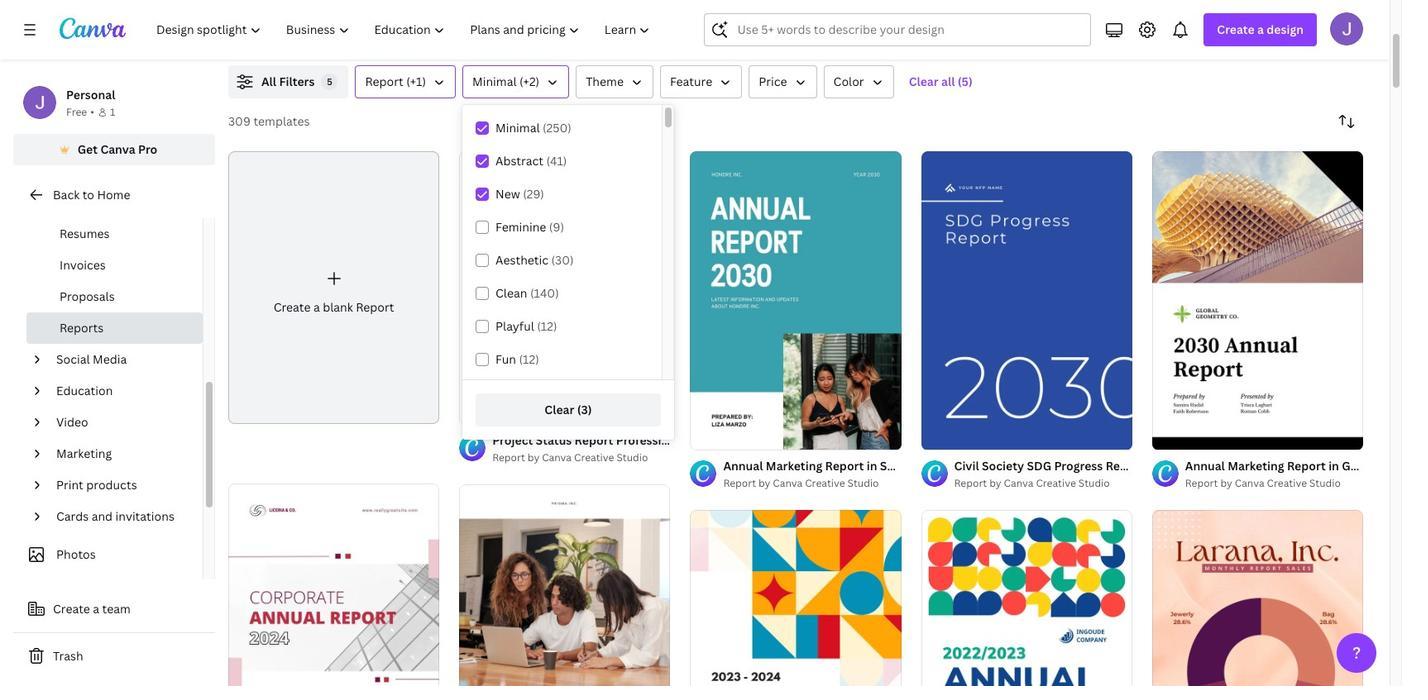 Task type: vqa. For each thing, say whether or not it's contained in the screenshot.
rightmost Apps
no



Task type: locate. For each thing, give the bounding box(es) containing it.
create left design
[[1218, 22, 1255, 37]]

marketing link
[[50, 439, 193, 470]]

clear left all
[[909, 74, 939, 89]]

green
[[1343, 459, 1377, 474]]

report templates image
[[1011, 0, 1364, 46], [1115, 0, 1260, 16]]

create inside dropdown button
[[1218, 22, 1255, 37]]

templates
[[254, 113, 310, 129]]

annual marketing report in sky blue white clean style link
[[724, 458, 1031, 476]]

a for team
[[93, 602, 99, 617]]

clean left the style
[[967, 459, 999, 474]]

get canva pro button
[[13, 134, 215, 166]]

2 1 of 10 from the left
[[1164, 430, 1194, 443]]

in for green
[[1329, 459, 1340, 474]]

report by canva creative studio link for "annual marketing report in green black simple style" image
[[1186, 476, 1364, 492]]

0 horizontal spatial annual
[[724, 459, 763, 474]]

pro
[[138, 142, 158, 157]]

clear all (5)
[[909, 74, 973, 89]]

price button
[[749, 65, 817, 98]]

creative
[[574, 451, 614, 465], [805, 477, 846, 491], [1037, 477, 1077, 491], [1268, 477, 1308, 491]]

1 vertical spatial create
[[274, 300, 311, 315]]

colorful modern annual report cover image
[[922, 511, 1133, 687]]

1 horizontal spatial clear
[[909, 74, 939, 89]]

team
[[102, 602, 131, 617]]

red and orange colorful geometric annual report image
[[691, 511, 902, 687]]

0 horizontal spatial 10
[[721, 430, 732, 443]]

1 vertical spatial a
[[314, 300, 320, 315]]

back to home
[[53, 187, 130, 203]]

0 horizontal spatial clean
[[496, 286, 528, 301]]

report
[[365, 74, 404, 89], [356, 300, 394, 315], [493, 451, 525, 465], [826, 459, 864, 474], [1288, 459, 1327, 474], [724, 477, 757, 491], [955, 477, 988, 491], [1186, 477, 1219, 491]]

canva inside "annual marketing report in sky blue white clean style report by canva creative studio"
[[773, 477, 803, 491]]

Sort by button
[[1331, 105, 1364, 138]]

0 horizontal spatial 1 of 10
[[702, 430, 732, 443]]

2 1 of 10 link from the left
[[1153, 151, 1364, 450]]

a for blank
[[314, 300, 320, 315]]

report by canva creative studio link for civil society sdg progress report in blue white simple and minimal style image
[[955, 476, 1133, 492]]

0 vertical spatial clean
[[496, 286, 528, 301]]

1
[[110, 105, 115, 119], [702, 430, 707, 443], [1164, 430, 1169, 443]]

(12) right playful
[[537, 319, 557, 334]]

1 vertical spatial minimal
[[496, 120, 540, 136]]

0 vertical spatial a
[[1258, 22, 1265, 37]]

report (+1) button
[[355, 65, 456, 98]]

1 vertical spatial report by canva creative studio
[[955, 477, 1111, 491]]

annual
[[724, 459, 763, 474], [1186, 459, 1226, 474]]

0 horizontal spatial marketing
[[56, 446, 112, 462]]

marketing inside "annual marketing report in sky blue white clean style report by canva creative studio"
[[766, 459, 823, 474]]

create a blank report link
[[228, 151, 440, 425]]

clear inside the clear (3) button
[[545, 402, 575, 418]]

1 horizontal spatial 1 of 10 link
[[1153, 151, 1364, 450]]

in inside annual marketing report in green blac report by canva creative studio
[[1329, 459, 1340, 474]]

clean
[[496, 286, 528, 301], [967, 459, 999, 474]]

annual for annual marketing report in green blac
[[1186, 459, 1226, 474]]

0 vertical spatial (12)
[[537, 319, 557, 334]]

fun (12)
[[496, 352, 539, 367]]

1 annual from the left
[[724, 459, 763, 474]]

annual inside annual marketing report in green blac report by canva creative studio
[[1186, 459, 1226, 474]]

to
[[82, 187, 94, 203]]

report by canva creative studio down the clear (3) button
[[493, 451, 648, 465]]

0 vertical spatial clear
[[909, 74, 939, 89]]

get
[[78, 142, 98, 157]]

civil society sdg progress report in blue white simple and minimal style image
[[922, 152, 1133, 450]]

of
[[709, 430, 718, 443], [1171, 430, 1181, 443]]

create a team
[[53, 602, 131, 617]]

print products link
[[50, 470, 193, 502]]

2 horizontal spatial create
[[1218, 22, 1255, 37]]

0 vertical spatial minimal
[[473, 74, 517, 89]]

2 horizontal spatial 1
[[1164, 430, 1169, 443]]

feature
[[670, 74, 713, 89]]

minimal up "abstract"
[[496, 120, 540, 136]]

social media link
[[50, 344, 193, 376]]

2 in from the left
[[1329, 459, 1340, 474]]

products
[[86, 478, 137, 493]]

create for create a design
[[1218, 22, 1255, 37]]

0 horizontal spatial 1 of 10 link
[[691, 151, 902, 450]]

2 vertical spatial a
[[93, 602, 99, 617]]

invoices link
[[26, 250, 203, 281]]

clear left (3)
[[545, 402, 575, 418]]

1 10 from the left
[[721, 430, 732, 443]]

studio
[[617, 451, 648, 465], [848, 477, 879, 491], [1079, 477, 1111, 491], [1310, 477, 1342, 491]]

1 horizontal spatial clean
[[967, 459, 999, 474]]

minimal left (+2) on the top left of the page
[[473, 74, 517, 89]]

1 of 10 link for annual marketing report in sky blue white clean style
[[691, 151, 902, 450]]

a inside button
[[93, 602, 99, 617]]

proposals link
[[26, 281, 203, 313]]

1 horizontal spatial in
[[1329, 459, 1340, 474]]

home
[[97, 187, 130, 203]]

1 of from the left
[[709, 430, 718, 443]]

1 horizontal spatial create
[[274, 300, 311, 315]]

(29)
[[523, 186, 545, 202]]

trash
[[53, 649, 83, 665]]

1 horizontal spatial 10
[[1183, 430, 1194, 443]]

sky
[[880, 459, 900, 474]]

(+1)
[[407, 74, 426, 89]]

1 horizontal spatial marketing
[[766, 459, 823, 474]]

1 in from the left
[[867, 459, 878, 474]]

abstract (41)
[[496, 153, 567, 169]]

1 vertical spatial (12)
[[519, 352, 539, 367]]

1 horizontal spatial of
[[1171, 430, 1181, 443]]

create left team
[[53, 602, 90, 617]]

0 horizontal spatial in
[[867, 459, 878, 474]]

create a design button
[[1205, 13, 1318, 46]]

clear all (5) button
[[901, 65, 981, 98]]

(12) right fun
[[519, 352, 539, 367]]

2 horizontal spatial marketing
[[1228, 459, 1285, 474]]

a left design
[[1258, 22, 1265, 37]]

minimal inside button
[[473, 74, 517, 89]]

by
[[528, 451, 540, 465], [759, 477, 771, 491], [990, 477, 1002, 491], [1221, 477, 1233, 491]]

1 of 10 link
[[691, 151, 902, 450], [1153, 151, 1364, 450]]

filters
[[279, 74, 315, 89]]

a
[[1258, 22, 1265, 37], [314, 300, 320, 315], [93, 602, 99, 617]]

annual inside "annual marketing report in sky blue white clean style report by canva creative studio"
[[724, 459, 763, 474]]

0 horizontal spatial create
[[53, 602, 90, 617]]

red and white simple corporate annual report image
[[228, 484, 440, 687]]

1 horizontal spatial annual
[[1186, 459, 1226, 474]]

create left blank
[[274, 300, 311, 315]]

1 vertical spatial clear
[[545, 402, 575, 418]]

minimal
[[473, 74, 517, 89], [496, 120, 540, 136]]

2 horizontal spatial a
[[1258, 22, 1265, 37]]

marketing inside annual marketing report in green blac report by canva creative studio
[[1228, 459, 1285, 474]]

canva inside button
[[100, 142, 135, 157]]

in left sky
[[867, 459, 878, 474]]

blank
[[323, 300, 353, 315]]

create inside button
[[53, 602, 90, 617]]

(12)
[[537, 319, 557, 334], [519, 352, 539, 367]]

1 horizontal spatial a
[[314, 300, 320, 315]]

in inside "annual marketing report in sky blue white clean style report by canva creative studio"
[[867, 459, 878, 474]]

print products
[[56, 478, 137, 493]]

clean inside "annual marketing report in sky blue white clean style report by canva creative studio"
[[967, 459, 999, 474]]

project status report professional doc in dark blue light blue playful abstract style image
[[460, 151, 671, 425]]

report inside button
[[365, 74, 404, 89]]

2 vertical spatial create
[[53, 602, 90, 617]]

(9)
[[549, 219, 564, 235]]

back
[[53, 187, 80, 203]]

a left team
[[93, 602, 99, 617]]

media
[[93, 352, 127, 367]]

0 vertical spatial report by canva creative studio
[[493, 451, 648, 465]]

309 templates
[[228, 113, 310, 129]]

1 vertical spatial clean
[[967, 459, 999, 474]]

clear for clear (3)
[[545, 402, 575, 418]]

canva
[[100, 142, 135, 157], [542, 451, 572, 465], [773, 477, 803, 491], [1004, 477, 1034, 491], [1235, 477, 1265, 491]]

clear (3) button
[[476, 394, 661, 427]]

1 of 10 link for annual marketing report in green blac
[[1153, 151, 1364, 450]]

blac
[[1379, 459, 1403, 474]]

creative inside annual marketing report in green blac report by canva creative studio
[[1268, 477, 1308, 491]]

clear inside "clear all (5)" button
[[909, 74, 939, 89]]

2 annual from the left
[[1186, 459, 1226, 474]]

white
[[931, 459, 964, 474]]

proposals
[[60, 289, 115, 305]]

annual marketing report in green blac report by canva creative studio
[[1186, 459, 1403, 491]]

minimal (250)
[[496, 120, 572, 136]]

2 10 from the left
[[1183, 430, 1194, 443]]

in left the green at the right bottom of the page
[[1329, 459, 1340, 474]]

309
[[228, 113, 251, 129]]

new (29)
[[496, 186, 545, 202]]

studio inside "annual marketing report in sky blue white clean style report by canva creative studio"
[[848, 477, 879, 491]]

0 horizontal spatial of
[[709, 430, 718, 443]]

0 horizontal spatial clear
[[545, 402, 575, 418]]

10
[[721, 430, 732, 443], [1183, 430, 1194, 443]]

1 horizontal spatial 1 of 10
[[1164, 430, 1194, 443]]

None search field
[[705, 13, 1092, 46]]

a inside dropdown button
[[1258, 22, 1265, 37]]

1 1 of 10 link from the left
[[691, 151, 902, 450]]

clean left the (140)
[[496, 286, 528, 301]]

1 1 of 10 from the left
[[702, 430, 732, 443]]

a left blank
[[314, 300, 320, 315]]

social media
[[56, 352, 127, 367]]

report by canva creative studio down the style
[[955, 477, 1111, 491]]

(12) for fun (12)
[[519, 352, 539, 367]]

jacob simon image
[[1331, 12, 1364, 46]]

education link
[[50, 376, 193, 407]]

0 vertical spatial create
[[1218, 22, 1255, 37]]

0 horizontal spatial a
[[93, 602, 99, 617]]



Task type: describe. For each thing, give the bounding box(es) containing it.
1 horizontal spatial 1
[[702, 430, 707, 443]]

social
[[56, 352, 90, 367]]

(12) for playful (12)
[[537, 319, 557, 334]]

playful (12)
[[496, 319, 557, 334]]

video link
[[50, 407, 193, 439]]

canva inside annual marketing report in green blac report by canva creative studio
[[1235, 477, 1265, 491]]

create a blank report element
[[228, 151, 440, 425]]

and
[[92, 509, 113, 525]]

top level navigation element
[[146, 13, 665, 46]]

cards
[[56, 509, 89, 525]]

playful
[[496, 319, 535, 334]]

all
[[942, 74, 955, 89]]

free
[[66, 105, 87, 119]]

education
[[56, 383, 113, 399]]

0 horizontal spatial report by canva creative studio
[[493, 451, 648, 465]]

trash link
[[13, 641, 215, 674]]

5
[[327, 75, 332, 88]]

•
[[90, 105, 94, 119]]

create a blank report
[[274, 300, 394, 315]]

studio inside annual marketing report in green blac report by canva creative studio
[[1310, 477, 1342, 491]]

get canva pro
[[78, 142, 158, 157]]

all filters
[[262, 74, 315, 89]]

report (+1)
[[365, 74, 426, 89]]

creative inside "annual marketing report in sky blue white clean style report by canva creative studio"
[[805, 477, 846, 491]]

(140)
[[530, 286, 559, 301]]

2 of from the left
[[1171, 430, 1181, 443]]

minimal (+2) button
[[463, 65, 570, 98]]

(3)
[[577, 402, 592, 418]]

(30)
[[552, 252, 574, 268]]

create a team button
[[13, 593, 215, 627]]

create for create a team
[[53, 602, 90, 617]]

in for sky
[[867, 459, 878, 474]]

(250)
[[543, 120, 572, 136]]

feature button
[[660, 65, 743, 98]]

minimal for minimal (250)
[[496, 120, 540, 136]]

price
[[759, 74, 788, 89]]

Search search field
[[738, 14, 1081, 46]]

free •
[[66, 105, 94, 119]]

1 report templates image from the left
[[1011, 0, 1364, 46]]

invoices
[[60, 257, 106, 273]]

photos
[[56, 547, 96, 563]]

create for create a blank report
[[274, 300, 311, 315]]

annual for annual marketing report in sky blue white clean style
[[724, 459, 763, 474]]

a for design
[[1258, 22, 1265, 37]]

fun
[[496, 352, 516, 367]]

clean (140)
[[496, 286, 559, 301]]

aesthetic (30)
[[496, 252, 574, 268]]

reports
[[60, 320, 104, 336]]

feminine
[[496, 219, 547, 235]]

theme
[[586, 74, 624, 89]]

resumes link
[[26, 219, 203, 250]]

annual marketing report in green blac link
[[1186, 458, 1403, 476]]

clear for clear all (5)
[[909, 74, 939, 89]]

cards and invitations link
[[50, 502, 193, 533]]

invitations
[[115, 509, 175, 525]]

minimal for minimal (+2)
[[473, 74, 517, 89]]

feminine (9)
[[496, 219, 564, 235]]

(41)
[[547, 153, 567, 169]]

all
[[262, 74, 277, 89]]

blue
[[903, 459, 929, 474]]

back to home link
[[13, 179, 215, 212]]

aesthetic
[[496, 252, 549, 268]]

color
[[834, 74, 865, 89]]

cards and invitations
[[56, 509, 175, 525]]

create a design
[[1218, 22, 1304, 37]]

new
[[496, 186, 520, 202]]

photos link
[[23, 540, 193, 571]]

design
[[1267, 22, 1304, 37]]

(5)
[[958, 74, 973, 89]]

marketing for annual marketing report in sky blue white clean style
[[766, 459, 823, 474]]

annual marketing report in sky blue white clean style report by canva creative studio
[[724, 459, 1031, 491]]

2 report templates image from the left
[[1115, 0, 1260, 16]]

annual marketing report in sky blue white clean style image
[[691, 152, 902, 450]]

video
[[56, 415, 88, 430]]

by inside annual marketing report in green blac report by canva creative studio
[[1221, 477, 1233, 491]]

print
[[56, 478, 83, 493]]

resumes
[[60, 226, 110, 242]]

color button
[[824, 65, 894, 98]]

by inside "annual marketing report in sky blue white clean style report by canva creative studio"
[[759, 477, 771, 491]]

theme button
[[576, 65, 654, 98]]

marketing report in white beige clean style image
[[460, 485, 671, 687]]

0 horizontal spatial 1
[[110, 105, 115, 119]]

5 filter options selected element
[[321, 74, 338, 90]]

abstract
[[496, 153, 544, 169]]

annual marketing report in green black simple style image
[[1153, 152, 1364, 450]]

red and cream abstract fashion report chart image
[[1153, 511, 1364, 687]]

(+2)
[[520, 74, 540, 89]]

marketing for annual marketing report in green blac
[[1228, 459, 1285, 474]]

minimal (+2)
[[473, 74, 540, 89]]

report by canva creative studio link for annual marketing report in sky blue white clean style image
[[724, 476, 902, 492]]

1 horizontal spatial report by canva creative studio
[[955, 477, 1111, 491]]

clear (3)
[[545, 402, 592, 418]]



